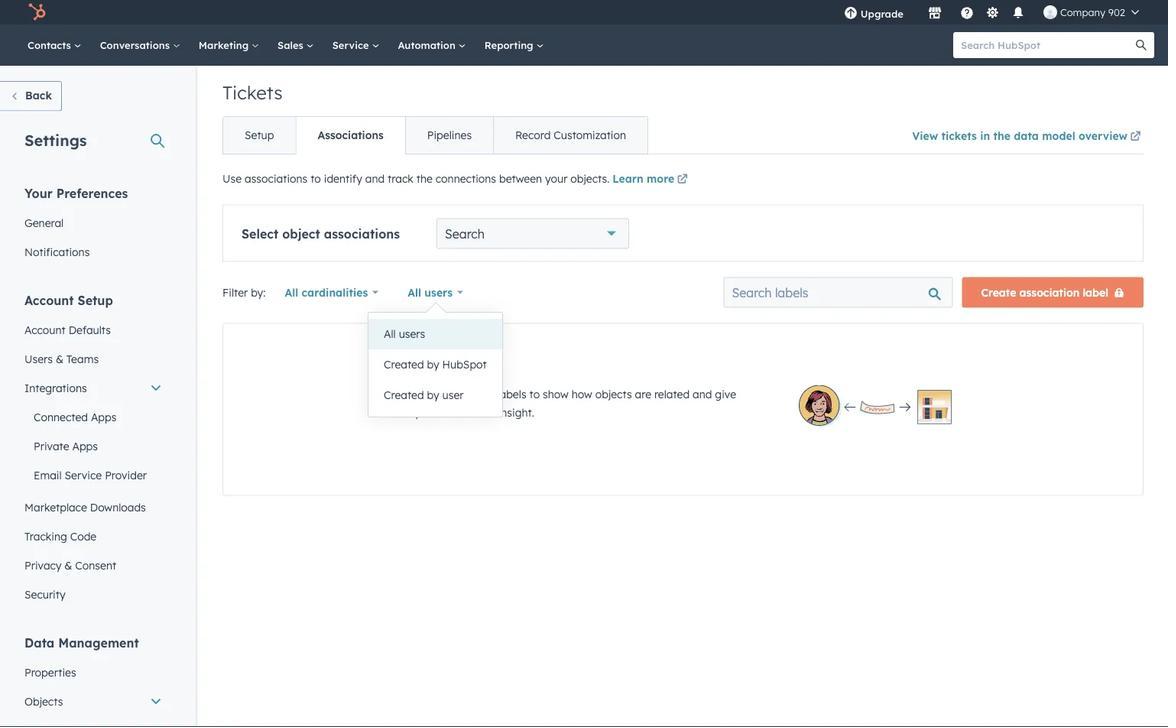 Task type: describe. For each thing, give the bounding box(es) containing it.
teams
[[66, 352, 99, 366]]

company 902
[[1061, 6, 1126, 18]]

objects button
[[15, 687, 171, 716]]

sales
[[278, 39, 306, 51]]

& for privacy
[[64, 559, 72, 572]]

filter by:
[[223, 286, 266, 299]]

all users inside dropdown button
[[408, 286, 453, 299]]

model
[[1043, 129, 1076, 142]]

integrations button
[[15, 374, 171, 403]]

object
[[282, 226, 320, 241]]

provider
[[105, 468, 147, 482]]

related
[[655, 387, 690, 401]]

view tickets in the data model overview
[[913, 129, 1128, 142]]

0 horizontal spatial the
[[417, 172, 433, 185]]

account defaults link
[[15, 315, 171, 345]]

by:
[[251, 286, 266, 299]]

your preferences
[[24, 185, 128, 201]]

link opens in a new window image inside learn more link
[[677, 175, 688, 185]]

view tickets in the data model overview link
[[913, 119, 1144, 154]]

marketing
[[199, 39, 252, 51]]

connected apps link
[[15, 403, 171, 432]]

search button
[[1129, 32, 1155, 58]]

data
[[1014, 129, 1039, 142]]

notifications button
[[1006, 0, 1032, 24]]

search image
[[1137, 40, 1147, 50]]

marketplace downloads
[[24, 501, 146, 514]]

marketing link
[[190, 24, 268, 66]]

account for account defaults
[[24, 323, 66, 337]]

use for use association labels to show how objects are related and give your team more insight.
[[415, 387, 434, 401]]

code
[[70, 530, 97, 543]]

association for use
[[437, 387, 495, 401]]

search
[[445, 226, 485, 241]]

tickets
[[942, 129, 977, 142]]

& for users
[[56, 352, 63, 366]]

setup inside navigation
[[245, 128, 274, 142]]

defaults
[[69, 323, 111, 337]]

created by user
[[384, 389, 464, 402]]

record
[[516, 128, 551, 142]]

created by hubspot button
[[369, 350, 502, 380]]

team
[[440, 406, 466, 419]]

users inside all users dropdown button
[[425, 286, 453, 299]]

apps for connected apps
[[91, 410, 117, 424]]

902
[[1109, 6, 1126, 18]]

created for created by user
[[384, 389, 424, 402]]

learn more
[[613, 172, 675, 185]]

data management
[[24, 635, 139, 650]]

Search HubSpot search field
[[954, 32, 1141, 58]]

1 horizontal spatial service
[[332, 39, 372, 51]]

conversations link
[[91, 24, 190, 66]]

search button
[[437, 218, 629, 249]]

apps for private apps
[[72, 439, 98, 453]]

properties
[[24, 666, 76, 679]]

users inside all users button
[[399, 327, 425, 341]]

setup inside 'element'
[[78, 293, 113, 308]]

users & teams
[[24, 352, 99, 366]]

upgrade
[[861, 7, 904, 20]]

data management element
[[15, 634, 171, 727]]

create
[[982, 286, 1017, 299]]

tracking
[[24, 530, 67, 543]]

associations link
[[296, 117, 405, 154]]

account setup
[[24, 293, 113, 308]]

tracking code
[[24, 530, 97, 543]]

private apps
[[34, 439, 98, 453]]

between
[[499, 172, 542, 185]]

marketplaces button
[[919, 0, 951, 24]]

reporting link
[[476, 24, 553, 66]]

by for hubspot
[[427, 358, 439, 371]]

privacy & consent link
[[15, 551, 171, 580]]

privacy & consent
[[24, 559, 116, 572]]

how
[[572, 387, 593, 401]]

setup link
[[223, 117, 296, 154]]

create association label button
[[963, 277, 1144, 308]]

Search labels search field
[[724, 277, 953, 308]]

notifications link
[[15, 237, 171, 267]]

data
[[24, 635, 55, 650]]

learn more link
[[613, 171, 691, 189]]

account defaults
[[24, 323, 111, 337]]

all users button
[[398, 277, 473, 308]]

learn
[[613, 172, 644, 185]]

1 horizontal spatial the
[[994, 129, 1011, 142]]

link opens in a new window image
[[1131, 128, 1141, 146]]

all users button
[[369, 319, 502, 350]]

connected apps
[[34, 410, 117, 424]]

settings link
[[983, 4, 1003, 20]]

created by hubspot
[[384, 358, 487, 371]]

settings
[[24, 130, 87, 150]]

associations
[[318, 128, 384, 142]]

hubspot image
[[28, 3, 46, 21]]

management
[[58, 635, 139, 650]]

settings image
[[986, 7, 1000, 20]]

objects
[[24, 695, 63, 708]]

help button
[[954, 0, 980, 24]]

1 horizontal spatial associations
[[324, 226, 400, 241]]

connected
[[34, 410, 88, 424]]



Task type: locate. For each thing, give the bounding box(es) containing it.
tracking code link
[[15, 522, 171, 551]]

created for created by hubspot
[[384, 358, 424, 371]]

use for use associations to identify and track the connections between your objects.
[[223, 172, 242, 185]]

associations down identify
[[324, 226, 400, 241]]

1 by from the top
[[427, 358, 439, 371]]

and
[[365, 172, 385, 185], [693, 387, 712, 401]]

created inside button
[[384, 389, 424, 402]]

0 vertical spatial by
[[427, 358, 439, 371]]

associations
[[245, 172, 308, 185], [324, 226, 400, 241]]

all up created by hubspot
[[384, 327, 396, 341]]

created by user button
[[369, 380, 502, 411]]

all right by:
[[285, 286, 298, 299]]

by
[[427, 358, 439, 371], [427, 389, 439, 402]]

by inside button
[[427, 358, 439, 371]]

users & teams link
[[15, 345, 171, 374]]

setup up the account defaults link
[[78, 293, 113, 308]]

back link
[[0, 81, 62, 111]]

hubspot
[[442, 358, 487, 371]]

1 account from the top
[[24, 293, 74, 308]]

filter
[[223, 286, 248, 299]]

all inside dropdown button
[[408, 286, 421, 299]]

1 horizontal spatial your
[[545, 172, 568, 185]]

link opens in a new window image
[[1131, 132, 1141, 142], [677, 171, 688, 189], [677, 175, 688, 185]]

private
[[34, 439, 69, 453]]

0 vertical spatial service
[[332, 39, 372, 51]]

0 vertical spatial &
[[56, 352, 63, 366]]

marketplaces image
[[928, 7, 942, 21]]

reporting
[[485, 39, 536, 51]]

general link
[[15, 208, 171, 237]]

0 vertical spatial users
[[425, 286, 453, 299]]

marketplace downloads link
[[15, 493, 171, 522]]

0 vertical spatial all users
[[408, 286, 453, 299]]

association
[[1020, 286, 1080, 299], [437, 387, 495, 401]]

and left give
[[693, 387, 712, 401]]

created up created by user on the bottom left of page
[[384, 358, 424, 371]]

pipelines
[[427, 128, 472, 142]]

all users
[[408, 286, 453, 299], [384, 327, 425, 341]]

by down all users button
[[427, 358, 439, 371]]

apps up email service provider
[[72, 439, 98, 453]]

account for account setup
[[24, 293, 74, 308]]

email
[[34, 468, 62, 482]]

use
[[223, 172, 242, 185], [415, 387, 434, 401]]

1 horizontal spatial to
[[530, 387, 540, 401]]

general
[[24, 216, 64, 229]]

1 vertical spatial by
[[427, 389, 439, 402]]

insight.
[[498, 406, 535, 419]]

account up 'users'
[[24, 323, 66, 337]]

menu
[[834, 0, 1150, 24]]

email service provider
[[34, 468, 147, 482]]

0 horizontal spatial association
[[437, 387, 495, 401]]

1 horizontal spatial more
[[647, 172, 675, 185]]

use inside use association labels to show how objects are related and give your team more insight.
[[415, 387, 434, 401]]

1 vertical spatial to
[[530, 387, 540, 401]]

and inside use association labels to show how objects are related and give your team more insight.
[[693, 387, 712, 401]]

0 vertical spatial setup
[[245, 128, 274, 142]]

0 vertical spatial created
[[384, 358, 424, 371]]

all cardinalities
[[285, 286, 368, 299]]

by for user
[[427, 389, 439, 402]]

list box containing all users
[[369, 313, 502, 417]]

& right 'users'
[[56, 352, 63, 366]]

all inside popup button
[[285, 286, 298, 299]]

downloads
[[90, 501, 146, 514]]

your down created by user on the bottom left of page
[[415, 406, 437, 419]]

associations down 'setup' link
[[245, 172, 308, 185]]

0 horizontal spatial service
[[65, 468, 102, 482]]

notifications
[[24, 245, 90, 259]]

all users up all users button
[[408, 286, 453, 299]]

identify
[[324, 172, 362, 185]]

to left identify
[[311, 172, 321, 185]]

menu containing company 902
[[834, 0, 1150, 24]]

&
[[56, 352, 63, 366], [64, 559, 72, 572]]

all cardinalities button
[[275, 277, 389, 308]]

mateo roberts image
[[1044, 5, 1058, 19]]

1 horizontal spatial setup
[[245, 128, 274, 142]]

1 vertical spatial association
[[437, 387, 495, 401]]

2 account from the top
[[24, 323, 66, 337]]

navigation containing setup
[[223, 116, 649, 154]]

1 vertical spatial associations
[[324, 226, 400, 241]]

notifications image
[[1012, 7, 1026, 21]]

conversations
[[100, 39, 173, 51]]

2 created from the top
[[384, 389, 424, 402]]

1 vertical spatial service
[[65, 468, 102, 482]]

objects
[[596, 387, 632, 401]]

pipelines link
[[405, 117, 493, 154]]

account up account defaults
[[24, 293, 74, 308]]

0 horizontal spatial to
[[311, 172, 321, 185]]

create association label
[[982, 286, 1109, 299]]

0 horizontal spatial &
[[56, 352, 63, 366]]

link opens in a new window image inside view tickets in the data model overview link
[[1131, 132, 1141, 142]]

0 vertical spatial apps
[[91, 410, 117, 424]]

select object associations
[[242, 226, 400, 241]]

0 vertical spatial to
[[311, 172, 321, 185]]

the
[[994, 129, 1011, 142], [417, 172, 433, 185]]

0 horizontal spatial more
[[469, 406, 495, 419]]

tickets
[[223, 81, 283, 104]]

security
[[24, 588, 65, 601]]

account inside the account defaults link
[[24, 323, 66, 337]]

0 horizontal spatial and
[[365, 172, 385, 185]]

1 vertical spatial more
[[469, 406, 495, 419]]

1 vertical spatial your
[[415, 406, 437, 419]]

created
[[384, 358, 424, 371], [384, 389, 424, 402]]

created down created by hubspot button
[[384, 389, 424, 402]]

your left objects.
[[545, 172, 568, 185]]

setup down the tickets
[[245, 128, 274, 142]]

all for all cardinalities popup button
[[285, 286, 298, 299]]

sales link
[[268, 24, 323, 66]]

all for all users dropdown button
[[408, 286, 421, 299]]

1 vertical spatial all users
[[384, 327, 425, 341]]

association inside button
[[1020, 286, 1080, 299]]

0 vertical spatial use
[[223, 172, 242, 185]]

user
[[442, 389, 464, 402]]

2 by from the top
[[427, 389, 439, 402]]

apps inside "link"
[[91, 410, 117, 424]]

list box
[[369, 313, 502, 417]]

users up created by hubspot
[[399, 327, 425, 341]]

privacy
[[24, 559, 61, 572]]

1 vertical spatial setup
[[78, 293, 113, 308]]

1 horizontal spatial use
[[415, 387, 434, 401]]

1 vertical spatial use
[[415, 387, 434, 401]]

connections
[[436, 172, 496, 185]]

0 vertical spatial and
[[365, 172, 385, 185]]

users
[[24, 352, 53, 366]]

2 horizontal spatial all
[[408, 286, 421, 299]]

apps down integrations button at left
[[91, 410, 117, 424]]

1 horizontal spatial and
[[693, 387, 712, 401]]

properties link
[[15, 658, 171, 687]]

service down private apps link
[[65, 468, 102, 482]]

by inside button
[[427, 389, 439, 402]]

0 vertical spatial more
[[647, 172, 675, 185]]

select
[[242, 226, 279, 241]]

preferences
[[56, 185, 128, 201]]

use down 'setup' link
[[223, 172, 242, 185]]

to left show
[[530, 387, 540, 401]]

and left the track
[[365, 172, 385, 185]]

1 horizontal spatial all
[[384, 327, 396, 341]]

to
[[311, 172, 321, 185], [530, 387, 540, 401]]

use association labels to show how objects are related and give your team more insight.
[[415, 387, 737, 419]]

all inside button
[[384, 327, 396, 341]]

upgrade image
[[844, 7, 858, 21]]

your preferences element
[[15, 185, 171, 267]]

overview
[[1079, 129, 1128, 142]]

1 vertical spatial the
[[417, 172, 433, 185]]

1 vertical spatial account
[[24, 323, 66, 337]]

more right learn
[[647, 172, 675, 185]]

0 vertical spatial your
[[545, 172, 568, 185]]

view
[[913, 129, 939, 142]]

show
[[543, 387, 569, 401]]

private apps link
[[15, 432, 171, 461]]

the right the track
[[417, 172, 433, 185]]

1 vertical spatial apps
[[72, 439, 98, 453]]

service inside account setup 'element'
[[65, 468, 102, 482]]

more
[[647, 172, 675, 185], [469, 406, 495, 419]]

0 horizontal spatial associations
[[245, 172, 308, 185]]

more inside use association labels to show how objects are related and give your team more insight.
[[469, 406, 495, 419]]

service link
[[323, 24, 389, 66]]

account
[[24, 293, 74, 308], [24, 323, 66, 337]]

to inside use association labels to show how objects are related and give your team more insight.
[[530, 387, 540, 401]]

1 vertical spatial &
[[64, 559, 72, 572]]

created inside button
[[384, 358, 424, 371]]

0 horizontal spatial setup
[[78, 293, 113, 308]]

1 horizontal spatial association
[[1020, 286, 1080, 299]]

1 created from the top
[[384, 358, 424, 371]]

0 horizontal spatial use
[[223, 172, 242, 185]]

automation
[[398, 39, 459, 51]]

1 horizontal spatial &
[[64, 559, 72, 572]]

service right sales link
[[332, 39, 372, 51]]

consent
[[75, 559, 116, 572]]

account setup element
[[15, 292, 171, 609]]

association for create
[[1020, 286, 1080, 299]]

association up team
[[437, 387, 495, 401]]

1 vertical spatial users
[[399, 327, 425, 341]]

0 vertical spatial association
[[1020, 286, 1080, 299]]

all
[[285, 286, 298, 299], [408, 286, 421, 299], [384, 327, 396, 341]]

setup
[[245, 128, 274, 142], [78, 293, 113, 308]]

objects.
[[571, 172, 610, 185]]

0 vertical spatial associations
[[245, 172, 308, 185]]

use left user at the bottom left
[[415, 387, 434, 401]]

more right team
[[469, 406, 495, 419]]

security link
[[15, 580, 171, 609]]

all users inside button
[[384, 327, 425, 341]]

track
[[388, 172, 414, 185]]

use associations to identify and track the connections between your objects.
[[223, 172, 613, 185]]

help image
[[961, 7, 974, 21]]

the right in
[[994, 129, 1011, 142]]

are
[[635, 387, 652, 401]]

1 vertical spatial created
[[384, 389, 424, 402]]

give
[[715, 387, 737, 401]]

by left user at the bottom left
[[427, 389, 439, 402]]

navigation
[[223, 116, 649, 154]]

0 vertical spatial account
[[24, 293, 74, 308]]

service
[[332, 39, 372, 51], [65, 468, 102, 482]]

labels
[[498, 387, 527, 401]]

1 vertical spatial and
[[693, 387, 712, 401]]

users up all users button
[[425, 286, 453, 299]]

& right the "privacy"
[[64, 559, 72, 572]]

company 902 button
[[1035, 0, 1149, 24]]

association left label
[[1020, 286, 1080, 299]]

all up all users button
[[408, 286, 421, 299]]

your inside use association labels to show how objects are related and give your team more insight.
[[415, 406, 437, 419]]

0 horizontal spatial your
[[415, 406, 437, 419]]

hubspot link
[[18, 3, 57, 21]]

association inside use association labels to show how objects are related and give your team more insight.
[[437, 387, 495, 401]]

all users up created by hubspot
[[384, 327, 425, 341]]

0 vertical spatial the
[[994, 129, 1011, 142]]

0 horizontal spatial all
[[285, 286, 298, 299]]



Task type: vqa. For each thing, say whether or not it's contained in the screenshot.
the Jacob Simon Image
no



